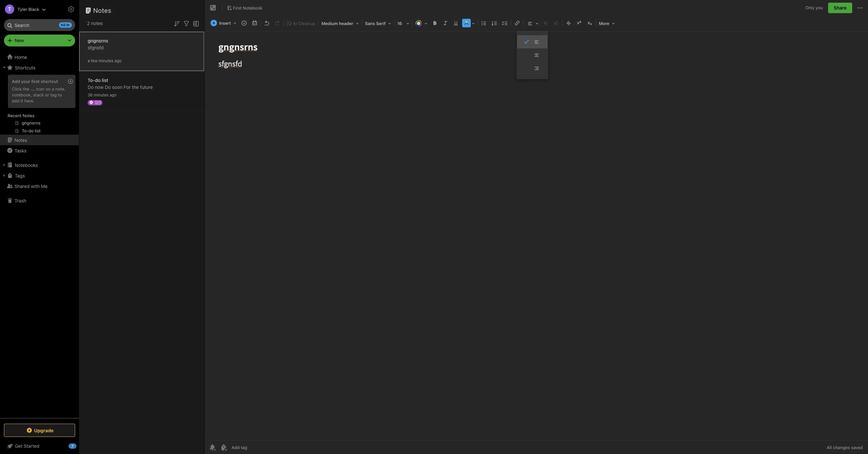 Task type: locate. For each thing, give the bounding box(es) containing it.
black
[[28, 6, 39, 12]]

here.
[[24, 98, 34, 103]]

1 horizontal spatial do
[[105, 84, 111, 90]]

2
[[87, 20, 90, 26]]

share button
[[828, 3, 852, 13]]

Help and Learning task checklist field
[[0, 441, 79, 452]]

add your first shortcut
[[12, 79, 58, 84]]

tag
[[50, 92, 57, 97]]

icon
[[36, 86, 44, 92]]

do
[[95, 77, 101, 83]]

italic image
[[441, 18, 450, 28]]

all changes saved
[[827, 445, 863, 450]]

Insert field
[[209, 18, 239, 28]]

notes right recent
[[23, 113, 34, 118]]

1 vertical spatial a
[[52, 86, 54, 92]]

notebook,
[[12, 92, 32, 97]]

home
[[14, 54, 27, 60]]

More actions field
[[856, 3, 864, 13]]

shared with me
[[14, 183, 48, 189]]

it
[[21, 98, 23, 103]]

started
[[24, 444, 39, 449]]

shared with me link
[[0, 181, 79, 191]]

minutes down now in the left top of the page
[[94, 92, 109, 97]]

add filters image
[[183, 20, 190, 28]]

upgrade
[[34, 428, 54, 433]]

Search text field
[[9, 19, 71, 31]]

insert link image
[[513, 18, 522, 28]]

now
[[95, 84, 104, 90]]

add tag image
[[220, 444, 228, 452]]

group
[[0, 73, 79, 137]]

ago
[[115, 58, 122, 63], [110, 92, 117, 97]]

home link
[[0, 52, 79, 62]]

sans
[[365, 21, 375, 26]]

tags
[[15, 173, 25, 178]]

saved
[[851, 445, 863, 450]]

future
[[140, 84, 153, 90]]

ago right few
[[115, 58, 122, 63]]

1 vertical spatial minutes
[[94, 92, 109, 97]]

1 do from the left
[[88, 84, 94, 90]]

with
[[31, 183, 40, 189]]

add
[[12, 79, 20, 84]]

calendar event image
[[250, 18, 259, 28]]

0 vertical spatial a
[[88, 58, 90, 63]]

tasks button
[[0, 145, 79, 156]]

first
[[31, 79, 40, 84]]

trash link
[[0, 195, 79, 206]]

header
[[339, 21, 353, 26]]

only you
[[806, 5, 823, 10]]

for
[[124, 84, 131, 90]]

minutes
[[99, 58, 113, 63], [94, 92, 109, 97]]

new button
[[4, 35, 75, 46]]

do
[[88, 84, 94, 90], [105, 84, 111, 90]]

sfgnsfd
[[88, 45, 104, 50]]

first notebook
[[233, 5, 262, 10]]

minutes right few
[[99, 58, 113, 63]]

expand notebooks image
[[2, 162, 7, 168]]

notebooks link
[[0, 160, 79, 170]]

Font size field
[[395, 18, 412, 28]]

notebooks
[[15, 162, 38, 168]]

stack
[[33, 92, 44, 97]]

to-do list
[[88, 77, 108, 83]]

the
[[132, 84, 139, 90], [23, 86, 29, 92]]

me
[[41, 183, 48, 189]]

1 horizontal spatial a
[[88, 58, 90, 63]]

1 vertical spatial ago
[[110, 92, 117, 97]]

Font color field
[[413, 18, 430, 28]]

medium header
[[322, 21, 353, 26]]

on
[[46, 86, 51, 92]]

add
[[12, 98, 19, 103]]

notes up tasks on the left of the page
[[14, 137, 27, 143]]

upgrade button
[[4, 424, 75, 437]]

a right on
[[52, 86, 54, 92]]

2 do from the left
[[105, 84, 111, 90]]

notes up notes
[[93, 7, 111, 14]]

strikethrough image
[[564, 18, 573, 28]]

do down the list
[[105, 84, 111, 90]]

0/3
[[95, 100, 101, 105]]

Sort options field
[[173, 19, 181, 28]]

note,
[[55, 86, 65, 92]]

the right 'for'
[[132, 84, 139, 90]]

a
[[88, 58, 90, 63], [52, 86, 54, 92]]

tree
[[0, 52, 79, 418]]

sans serif
[[365, 21, 386, 26]]

do down to-
[[88, 84, 94, 90]]

a left few
[[88, 58, 90, 63]]

insert
[[219, 20, 231, 26]]

list
[[102, 77, 108, 83]]

36 minutes ago
[[88, 92, 117, 97]]

More field
[[597, 18, 617, 28]]

first
[[233, 5, 242, 10]]

2 vertical spatial notes
[[14, 137, 27, 143]]

a few minutes ago
[[88, 58, 122, 63]]

shortcuts
[[15, 65, 36, 70]]

the left ...
[[23, 86, 29, 92]]

get
[[15, 444, 22, 449]]

all
[[827, 445, 832, 450]]

ago down soon
[[110, 92, 117, 97]]

0 horizontal spatial do
[[88, 84, 94, 90]]

notes
[[93, 7, 111, 14], [23, 113, 34, 118], [14, 137, 27, 143]]

soon
[[112, 84, 122, 90]]

0 horizontal spatial the
[[23, 86, 29, 92]]

0 vertical spatial minutes
[[99, 58, 113, 63]]

tyler black
[[17, 6, 39, 12]]

medium
[[322, 21, 338, 26]]

View options field
[[190, 19, 200, 28]]

0 horizontal spatial a
[[52, 86, 54, 92]]

Font family field
[[363, 18, 393, 28]]

gngnsrns sfgnsfd
[[88, 38, 108, 50]]

menu item
[[517, 35, 548, 48]]



Task type: vqa. For each thing, say whether or not it's contained in the screenshot.
you
yes



Task type: describe. For each thing, give the bounding box(es) containing it.
numbered list image
[[490, 18, 499, 28]]

to-
[[88, 77, 95, 83]]

Highlight field
[[461, 18, 477, 28]]

click to collapse image
[[77, 442, 82, 450]]

shortcut
[[41, 79, 58, 84]]

expand tags image
[[2, 173, 7, 178]]

serif
[[376, 21, 386, 26]]

click
[[12, 86, 22, 92]]

Alignment field
[[524, 18, 541, 28]]

undo image
[[262, 18, 272, 28]]

0 vertical spatial ago
[[115, 58, 122, 63]]

checklist image
[[501, 18, 510, 28]]

superscript image
[[575, 18, 584, 28]]

gngnsrns
[[88, 38, 108, 43]]

changes
[[833, 445, 850, 450]]

36
[[88, 92, 93, 97]]

tasks
[[14, 148, 26, 153]]

to
[[58, 92, 62, 97]]

a inside icon on a note, notebook, stack or tag to add it here.
[[52, 86, 54, 92]]

new
[[61, 23, 70, 27]]

new search field
[[9, 19, 72, 31]]

or
[[45, 92, 49, 97]]

Add tag field
[[231, 445, 280, 451]]

recent
[[8, 113, 22, 118]]

icon on a note, notebook, stack or tag to add it here.
[[12, 86, 65, 103]]

more actions image
[[856, 4, 864, 12]]

...
[[30, 86, 35, 92]]

1 horizontal spatial the
[[132, 84, 139, 90]]

tree containing home
[[0, 52, 79, 418]]

Note Editor text field
[[205, 32, 868, 441]]

notes
[[91, 20, 103, 26]]

bulleted list image
[[479, 18, 489, 28]]

subscript image
[[585, 18, 594, 28]]

get started
[[15, 444, 39, 449]]

do now do soon for the future
[[88, 84, 153, 90]]

bold image
[[430, 18, 440, 28]]

underline image
[[451, 18, 461, 28]]

Account field
[[0, 3, 46, 16]]

tags button
[[0, 170, 79, 181]]

Heading level field
[[319, 18, 361, 28]]

0 vertical spatial notes
[[93, 7, 111, 14]]

notebook
[[243, 5, 262, 10]]

click the ...
[[12, 86, 35, 92]]

you
[[816, 5, 823, 10]]

share
[[834, 5, 847, 11]]

7
[[71, 444, 74, 448]]

task image
[[240, 18, 249, 28]]

first notebook button
[[225, 3, 265, 13]]

group containing add your first shortcut
[[0, 73, 79, 137]]

16
[[397, 21, 402, 26]]

expand note image
[[209, 4, 217, 12]]

new
[[14, 38, 24, 43]]

settings image
[[67, 5, 75, 13]]

tyler
[[17, 6, 27, 12]]

your
[[21, 79, 30, 84]]

the inside group
[[23, 86, 29, 92]]

recent notes
[[8, 113, 34, 118]]

trash
[[14, 198, 26, 203]]

2 notes
[[87, 20, 103, 26]]

only
[[806, 5, 815, 10]]

notes link
[[0, 135, 79, 145]]

add a reminder image
[[209, 444, 217, 452]]

shared
[[14, 183, 30, 189]]

notes inside notes link
[[14, 137, 27, 143]]

Add filters field
[[183, 19, 190, 28]]

1 vertical spatial notes
[[23, 113, 34, 118]]

shortcuts button
[[0, 62, 79, 73]]

more
[[599, 21, 609, 26]]

note window element
[[205, 0, 868, 454]]

dropdown list menu
[[517, 35, 548, 75]]

few
[[91, 58, 98, 63]]



